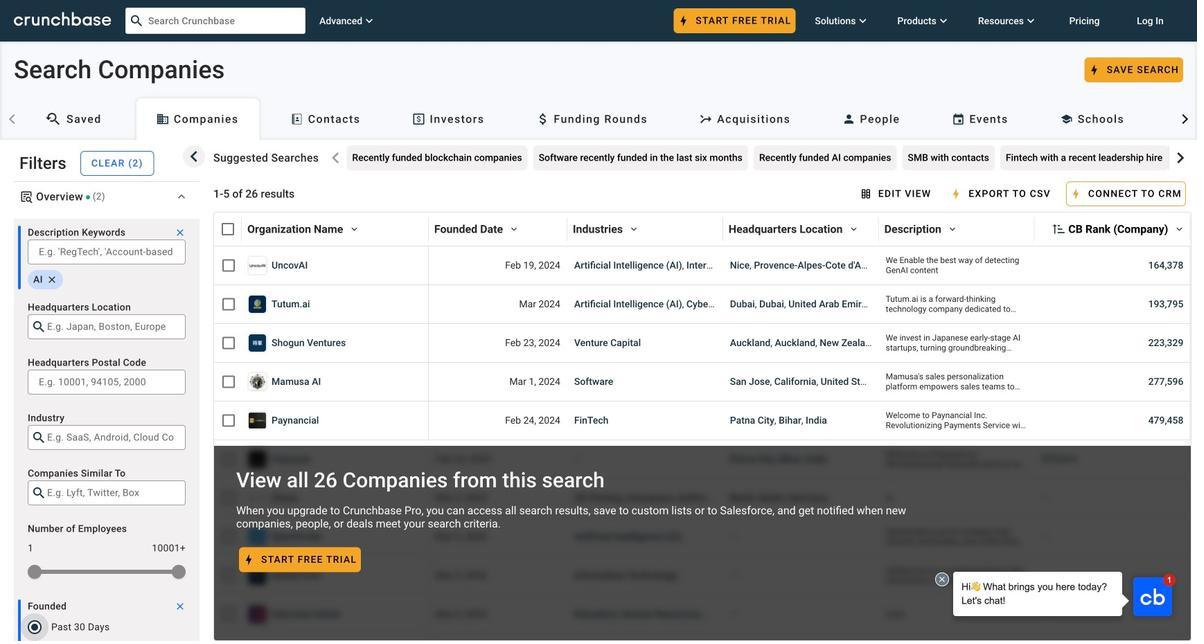 Task type: vqa. For each thing, say whether or not it's contained in the screenshot.
tab panel
no



Task type: locate. For each thing, give the bounding box(es) containing it.
1 column settings image from the left
[[343, 218, 365, 240]]

1 horizontal spatial column settings image
[[623, 218, 645, 240]]

option group
[[18, 611, 186, 641]]

tutum.ai logo image
[[249, 296, 266, 313]]

column settings image
[[503, 218, 525, 240], [843, 218, 865, 240], [1168, 218, 1190, 240]]

tab list
[[0, 93, 1197, 140]]

Search Crunchbase field
[[125, 8, 305, 34]]

3 column settings image from the left
[[1168, 218, 1190, 240]]

3 column settings image from the left
[[941, 218, 964, 240]]

mamusa ai logo image
[[249, 373, 266, 391]]

1 horizontal spatial column settings image
[[843, 218, 865, 240]]

0 horizontal spatial column settings image
[[343, 218, 365, 240]]

paynancial logo image
[[249, 412, 266, 429]]

region
[[14, 219, 200, 641]]

uncovai logo image
[[249, 257, 266, 274]]

None field
[[28, 425, 186, 450]]

column settings image
[[343, 218, 365, 240], [623, 218, 645, 240], [941, 218, 964, 240]]

E.g. SaaS, Android, Cloud Computing, Medical Device text field
[[47, 429, 175, 446]]

E.g. 10001, 94105, 2000 field
[[39, 374, 175, 391]]

2 horizontal spatial column settings image
[[1168, 218, 1190, 240]]

0 horizontal spatial column settings image
[[503, 218, 525, 240]]

2 horizontal spatial column settings image
[[941, 218, 964, 240]]

shogun ventures logo image
[[249, 335, 266, 352]]

E.g. 'RegTech', 'Account-based Marketing', 'Account-based Selling'  field
[[39, 244, 175, 260]]



Task type: describe. For each thing, give the bounding box(es) containing it.
2 column settings image from the left
[[623, 218, 645, 240]]

E.g. Japan, Boston, Europe field
[[47, 319, 175, 335]]

1 column settings image from the left
[[503, 218, 525, 240]]

2 column settings image from the left
[[843, 218, 865, 240]]

E.g. Lyft, Twitter, Box field
[[47, 485, 175, 502]]



